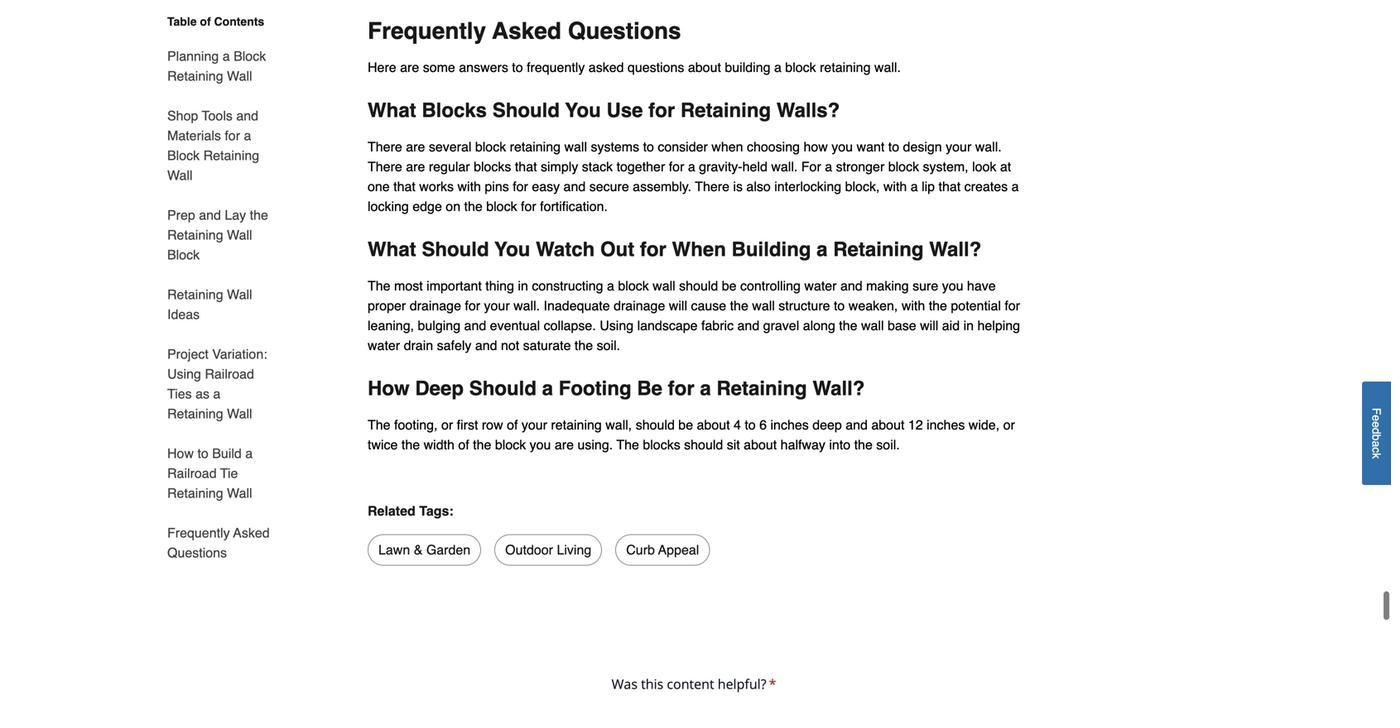 Task type: vqa. For each thing, say whether or not it's contained in the screenshot.
middle should
yes



Task type: describe. For each thing, give the bounding box(es) containing it.
how
[[804, 139, 828, 154]]

planning a block retaining wall link
[[167, 36, 272, 96]]

for down "easy" in the top left of the page
[[521, 199, 537, 214]]

wall,
[[606, 417, 632, 433]]

table
[[167, 15, 197, 28]]

ideas
[[167, 307, 200, 322]]

into
[[829, 437, 851, 453]]

interlocking
[[775, 179, 842, 194]]

planning a block retaining wall
[[167, 48, 266, 84]]

retaining inside 'prep and lay the retaining wall block'
[[167, 227, 223, 243]]

have
[[967, 278, 996, 294]]

to inside how to build a railroad tie retaining wall
[[198, 446, 209, 461]]

railroad inside project variation: using railroad ties as a retaining wall
[[205, 367, 254, 382]]

the down collapse.
[[575, 338, 593, 353]]

want
[[857, 139, 885, 154]]

blocks
[[422, 99, 487, 122]]

a inside planning a block retaining wall
[[223, 48, 230, 64]]

collapse.
[[544, 318, 596, 333]]

shop
[[167, 108, 198, 123]]

wall inside 'there are several block retaining wall systems to consider when choosing how you want to design your wall. there are regular blocks that simply stack together for a gravity-held wall. for a stronger block system, look at one that works with pins for easy and secure assembly. there is also interlocking block, with a lip that creates a locking edge on the block for fortification.'
[[564, 139, 587, 154]]

for up helping
[[1005, 298, 1021, 313]]

with right block,
[[884, 179, 907, 194]]

the for what should you watch out for when building a retaining wall?
[[368, 278, 391, 294]]

frequently inside table of contents element
[[167, 526, 230, 541]]

for right be
[[668, 377, 695, 400]]

use
[[607, 99, 643, 122]]

for down important
[[465, 298, 481, 313]]

assembly.
[[633, 179, 692, 194]]

are up works at the top of page
[[406, 159, 425, 174]]

with up on
[[458, 179, 481, 194]]

1 horizontal spatial of
[[458, 437, 469, 453]]

edge
[[413, 199, 442, 214]]

width
[[424, 437, 455, 453]]

the down "footing," on the bottom of page
[[402, 437, 420, 453]]

constructing
[[532, 278, 604, 294]]

wall inside project variation: using railroad ties as a retaining wall
[[227, 406, 252, 422]]

questions inside table of contents element
[[167, 545, 227, 561]]

you inside the footing, or first row of your retaining wall, should be about 4 to 6 inches deep and about 12 inches wide, or twice the width of the block you are using. the blocks should sit about halfway into the soil.
[[530, 437, 551, 453]]

system,
[[923, 159, 969, 174]]

the inside 'prep and lay the retaining wall block'
[[250, 207, 268, 223]]

to right answers
[[512, 60, 523, 75]]

asked
[[589, 60, 624, 75]]

walls?
[[777, 99, 840, 122]]

wall inside the retaining wall ideas
[[227, 287, 252, 302]]

block down design
[[889, 159, 920, 174]]

retaining up "when"
[[681, 99, 771, 122]]

blocks inside 'there are several block retaining wall systems to consider when choosing how you want to design your wall. there are regular blocks that simply stack together for a gravity-held wall. for a stronger block system, look at one that works with pins for easy and secure assembly. there is also interlocking block, with a lip that creates a locking edge on the block for fortification.'
[[474, 159, 511, 174]]

gravel
[[763, 318, 800, 333]]

1 vertical spatial you
[[495, 238, 531, 261]]

to inside the most important thing in constructing a block wall should be controlling water and making sure you have proper drainage for your wall. inadequate drainage will cause the wall structure to weaken, with the potential for leaning, bulging and eventual collapse. using landscape fabric and gravel along the wall base will aid in helping water drain safely and not saturate the soil.
[[834, 298, 845, 313]]

about down 6
[[744, 437, 777, 453]]

and up safely
[[464, 318, 486, 333]]

retaining inside planning a block retaining wall
[[167, 68, 223, 84]]

1 vertical spatial should
[[422, 238, 489, 261]]

lawn
[[379, 543, 410, 558]]

ties
[[167, 386, 192, 402]]

lawn & garden link
[[368, 535, 481, 566]]

for right the out
[[640, 238, 667, 261]]

retaining inside the retaining wall ideas
[[167, 287, 223, 302]]

retaining up 'making'
[[833, 238, 924, 261]]

the down row
[[473, 437, 492, 453]]

2 e from the top
[[1370, 422, 1384, 428]]

how for how deep should a footing be for a retaining wall?
[[368, 377, 410, 400]]

&
[[414, 543, 423, 558]]

table of contents element
[[147, 13, 272, 563]]

retaining inside shop tools and materials for a block retaining wall
[[203, 148, 259, 163]]

retaining inside the footing, or first row of your retaining wall, should be about 4 to 6 inches deep and about 12 inches wide, or twice the width of the block you are using. the blocks should sit about halfway into the soil.
[[551, 417, 602, 433]]

potential
[[951, 298, 1001, 313]]

held
[[743, 159, 768, 174]]

0 horizontal spatial water
[[368, 338, 400, 353]]

using inside the most important thing in constructing a block wall should be controlling water and making sure you have proper drainage for your wall. inadequate drainage will cause the wall structure to weaken, with the potential for leaning, bulging and eventual collapse. using landscape fabric and gravel along the wall base will aid in helping water drain safely and not saturate the soil.
[[600, 318, 634, 333]]

0 horizontal spatial that
[[394, 179, 416, 194]]

making
[[867, 278, 909, 294]]

easy
[[532, 179, 560, 194]]

wall inside planning a block retaining wall
[[227, 68, 252, 84]]

1 e from the top
[[1370, 415, 1384, 422]]

1 horizontal spatial water
[[805, 278, 837, 294]]

wall down weaken,
[[861, 318, 884, 333]]

are left several at top left
[[406, 139, 425, 154]]

to inside the footing, or first row of your retaining wall, should be about 4 to 6 inches deep and about 12 inches wide, or twice the width of the block you are using. the blocks should sit about halfway into the soil.
[[745, 417, 756, 433]]

2 or from the left
[[1004, 417, 1015, 433]]

and right the fabric
[[738, 318, 760, 333]]

4
[[734, 417, 741, 433]]

block inside the footing, or first row of your retaining wall, should be about 4 to 6 inches deep and about 12 inches wide, or twice the width of the block you are using. the blocks should sit about halfway into the soil.
[[495, 437, 526, 453]]

of inside table of contents element
[[200, 15, 211, 28]]

railroad inside how to build a railroad tie retaining wall
[[167, 466, 217, 481]]

wall. down the choosing
[[771, 159, 798, 174]]

tags:
[[419, 504, 454, 519]]

for inside shop tools and materials for a block retaining wall
[[225, 128, 240, 143]]

deep
[[415, 377, 464, 400]]

0 vertical spatial questions
[[568, 18, 681, 44]]

there are several block retaining wall systems to consider when choosing how you want to design your wall. there are regular blocks that simply stack together for a gravity-held wall. for a stronger block system, look at one that works with pins for easy and secure assembly. there is also interlocking block, with a lip that creates a locking edge on the block for fortification.
[[368, 139, 1019, 214]]

helping
[[978, 318, 1021, 333]]

1 vertical spatial will
[[920, 318, 939, 333]]

out
[[600, 238, 635, 261]]

a inside the most important thing in constructing a block wall should be controlling water and making sure you have proper drainage for your wall. inadequate drainage will cause the wall structure to weaken, with the potential for leaning, bulging and eventual collapse. using landscape fabric and gravel along the wall base will aid in helping water drain safely and not saturate the soil.
[[607, 278, 615, 294]]

simply
[[541, 159, 578, 174]]

a inside shop tools and materials for a block retaining wall
[[244, 128, 251, 143]]

halfway
[[781, 437, 826, 453]]

outdoor
[[505, 543, 553, 558]]

systems
[[591, 139, 640, 154]]

1 vertical spatial there
[[368, 159, 402, 174]]

and inside the footing, or first row of your retaining wall, should be about 4 to 6 inches deep and about 12 inches wide, or twice the width of the block you are using. the blocks should sit about halfway into the soil.
[[846, 417, 868, 433]]

a inside button
[[1370, 441, 1384, 448]]

soil. inside the most important thing in constructing a block wall should be controlling water and making sure you have proper drainage for your wall. inadequate drainage will cause the wall structure to weaken, with the potential for leaning, bulging and eventual collapse. using landscape fabric and gravel along the wall base will aid in helping water drain safely and not saturate the soil.
[[597, 338, 620, 353]]

f
[[1370, 408, 1384, 415]]

for right pins
[[513, 179, 528, 194]]

prep and lay the retaining wall block link
[[167, 195, 272, 275]]

materials
[[167, 128, 221, 143]]

your inside the footing, or first row of your retaining wall, should be about 4 to 6 inches deep and about 12 inches wide, or twice the width of the block you are using. the blocks should sit about halfway into the soil.
[[522, 417, 548, 433]]

wall inside how to build a railroad tie retaining wall
[[227, 486, 252, 501]]

retaining inside project variation: using railroad ties as a retaining wall
[[167, 406, 223, 422]]

footing
[[559, 377, 632, 400]]

should for when
[[679, 278, 718, 294]]

retaining wall ideas
[[167, 287, 252, 322]]

block up walls?
[[786, 60, 816, 75]]

1 vertical spatial in
[[964, 318, 974, 333]]

are right here
[[400, 60, 419, 75]]

block for shop tools and materials for a block retaining wall
[[167, 148, 200, 163]]

and left 'not'
[[475, 338, 497, 353]]

when
[[712, 139, 743, 154]]

stronger
[[836, 159, 885, 174]]

related
[[368, 504, 416, 519]]

here
[[368, 60, 397, 75]]

wall. up look
[[976, 139, 1002, 154]]

controlling
[[741, 278, 801, 294]]

2 drainage from the left
[[614, 298, 665, 313]]

row
[[482, 417, 503, 433]]

structure
[[779, 298, 830, 313]]

block down pins
[[486, 199, 517, 214]]

2 vertical spatial should
[[684, 437, 723, 453]]

how to build a railroad tie retaining wall link
[[167, 434, 272, 514]]

bulging
[[418, 318, 461, 333]]

retaining up 6
[[717, 377, 807, 400]]

1 horizontal spatial that
[[515, 159, 537, 174]]

lawn & garden
[[379, 543, 471, 558]]

landscape
[[637, 318, 698, 333]]

should for deep
[[469, 377, 537, 400]]

locking
[[368, 199, 409, 214]]

creates
[[965, 179, 1008, 194]]

block inside planning a block retaining wall
[[234, 48, 266, 64]]

frequently asked questions link
[[167, 514, 272, 563]]

wall down what should you watch out for when building a retaining wall?
[[653, 278, 676, 294]]

along
[[803, 318, 836, 333]]

sure
[[913, 278, 939, 294]]

2 horizontal spatial that
[[939, 179, 961, 194]]

what should you watch out for when building a retaining wall?
[[368, 238, 982, 261]]

be
[[637, 377, 663, 400]]

aid
[[942, 318, 960, 333]]

on
[[446, 199, 461, 214]]

project
[[167, 347, 209, 362]]

fabric
[[702, 318, 734, 333]]

footing,
[[394, 417, 438, 433]]

the right into
[[855, 437, 873, 453]]



Task type: locate. For each thing, give the bounding box(es) containing it.
retaining
[[820, 60, 871, 75], [510, 139, 561, 154], [551, 417, 602, 433]]

related tags:
[[368, 504, 454, 519]]

you inside 'there are several block retaining wall systems to consider when choosing how you want to design your wall. there are regular blocks that simply stack together for a gravity-held wall. for a stronger block system, look at one that works with pins for easy and secure assembly. there is also interlocking block, with a lip that creates a locking edge on the block for fortification.'
[[832, 139, 853, 154]]

what up most
[[368, 238, 416, 261]]

you
[[832, 139, 853, 154], [942, 278, 964, 294], [530, 437, 551, 453]]

table of contents
[[167, 15, 264, 28]]

watch
[[536, 238, 595, 261]]

block down contents
[[234, 48, 266, 64]]

0 vertical spatial frequently asked questions
[[368, 18, 681, 44]]

1 horizontal spatial inches
[[927, 417, 965, 433]]

for
[[649, 99, 675, 122], [225, 128, 240, 143], [669, 159, 685, 174], [513, 179, 528, 194], [521, 199, 537, 214], [640, 238, 667, 261], [465, 298, 481, 313], [1005, 298, 1021, 313], [668, 377, 695, 400]]

1 horizontal spatial drainage
[[614, 298, 665, 313]]

and inside 'prep and lay the retaining wall block'
[[199, 207, 221, 223]]

and left lay
[[199, 207, 221, 223]]

1 vertical spatial of
[[507, 417, 518, 433]]

0 horizontal spatial your
[[484, 298, 510, 313]]

0 vertical spatial retaining
[[820, 60, 871, 75]]

frequently asked questions inside table of contents element
[[167, 526, 270, 561]]

the down sure
[[929, 298, 948, 313]]

1 horizontal spatial blocks
[[643, 437, 681, 453]]

1 vertical spatial what
[[368, 238, 416, 261]]

the for how deep should a footing be for a retaining wall?
[[368, 417, 391, 433]]

1 horizontal spatial in
[[964, 318, 974, 333]]

1 vertical spatial retaining
[[510, 139, 561, 154]]

0 vertical spatial how
[[368, 377, 410, 400]]

1 horizontal spatial frequently
[[368, 18, 486, 44]]

0 vertical spatial frequently
[[368, 18, 486, 44]]

2 vertical spatial your
[[522, 417, 548, 433]]

fortification.
[[540, 199, 608, 214]]

1 vertical spatial soil.
[[877, 437, 900, 453]]

what for what should you watch out for when building a retaining wall?
[[368, 238, 416, 261]]

using down inadequate
[[600, 318, 634, 333]]

c
[[1370, 448, 1384, 453]]

your up system,
[[946, 139, 972, 154]]

f e e d b a c k
[[1370, 408, 1384, 459]]

2 vertical spatial should
[[469, 377, 537, 400]]

blocks inside the footing, or first row of your retaining wall, should be about 4 to 6 inches deep and about 12 inches wide, or twice the width of the block you are using. the blocks should sit about halfway into the soil.
[[643, 437, 681, 453]]

shop tools and materials for a block retaining wall
[[167, 108, 259, 183]]

appeal
[[658, 543, 699, 558]]

that up "easy" in the top left of the page
[[515, 159, 537, 174]]

a inside how to build a railroad tie retaining wall
[[245, 446, 253, 461]]

should up cause
[[679, 278, 718, 294]]

works
[[419, 179, 454, 194]]

block down materials
[[167, 148, 200, 163]]

retaining up walls?
[[820, 60, 871, 75]]

should up important
[[422, 238, 489, 261]]

1 vertical spatial your
[[484, 298, 510, 313]]

0 vertical spatial of
[[200, 15, 211, 28]]

water up "structure"
[[805, 278, 837, 294]]

1 horizontal spatial asked
[[492, 18, 562, 44]]

eventual
[[490, 318, 540, 333]]

of down first
[[458, 437, 469, 453]]

using down project
[[167, 367, 201, 382]]

you
[[565, 99, 601, 122], [495, 238, 531, 261]]

outdoor living
[[505, 543, 592, 558]]

wall. inside the most important thing in constructing a block wall should be controlling water and making sure you have proper drainage for your wall. inadequate drainage will cause the wall structure to weaken, with the potential for leaning, bulging and eventual collapse. using landscape fabric and gravel along the wall base will aid in helping water drain safely and not saturate the soil.
[[514, 298, 540, 313]]

wall inside shop tools and materials for a block retaining wall
[[167, 168, 193, 183]]

the footing, or first row of your retaining wall, should be about 4 to 6 inches deep and about 12 inches wide, or twice the width of the block you are using. the blocks should sit about halfway into the soil.
[[368, 417, 1015, 453]]

secure
[[590, 179, 629, 194]]

tie
[[220, 466, 238, 481]]

and inside 'there are several block retaining wall systems to consider when choosing how you want to design your wall. there are regular blocks that simply stack together for a gravity-held wall. for a stronger block system, look at one that works with pins for easy and secure assembly. there is also interlocking block, with a lip that creates a locking edge on the block for fortification.'
[[564, 179, 586, 194]]

about left building
[[688, 60, 721, 75]]

how to build a railroad tie retaining wall
[[167, 446, 253, 501]]

0 vertical spatial in
[[518, 278, 528, 294]]

0 horizontal spatial drainage
[[410, 298, 461, 313]]

your inside 'there are several block retaining wall systems to consider when choosing how you want to design your wall. there are regular blocks that simply stack together for a gravity-held wall. for a stronger block system, look at one that works with pins for easy and secure assembly. there is also interlocking block, with a lip that creates a locking edge on the block for fortification.'
[[946, 139, 972, 154]]

with inside the most important thing in constructing a block wall should be controlling water and making sure you have proper drainage for your wall. inadequate drainage will cause the wall structure to weaken, with the potential for leaning, bulging and eventual collapse. using landscape fabric and gravel along the wall base will aid in helping water drain safely and not saturate the soil.
[[902, 298, 925, 313]]

drainage up bulging
[[410, 298, 461, 313]]

the inside 'there are several block retaining wall systems to consider when choosing how you want to design your wall. there are regular blocks that simply stack together for a gravity-held wall. for a stronger block system, look at one that works with pins for easy and secure assembly. there is also interlocking block, with a lip that creates a locking edge on the block for fortification.'
[[464, 199, 483, 214]]

curb appeal
[[626, 543, 699, 558]]

2 horizontal spatial your
[[946, 139, 972, 154]]

variation:
[[212, 347, 267, 362]]

1 horizontal spatial or
[[1004, 417, 1015, 433]]

a
[[223, 48, 230, 64], [774, 60, 782, 75], [244, 128, 251, 143], [688, 159, 696, 174], [825, 159, 833, 174], [911, 179, 918, 194], [1012, 179, 1019, 194], [817, 238, 828, 261], [607, 278, 615, 294], [542, 377, 553, 400], [700, 377, 711, 400], [213, 386, 221, 402], [1370, 441, 1384, 448], [245, 446, 253, 461]]

wall down tie
[[227, 486, 252, 501]]

about left 12
[[872, 417, 905, 433]]

what blocks should you use for retaining walls?
[[368, 99, 840, 122]]

0 horizontal spatial be
[[679, 417, 693, 433]]

outdoor living link
[[495, 535, 602, 566]]

for right 'use'
[[649, 99, 675, 122]]

questions
[[628, 60, 685, 75]]

1 vertical spatial railroad
[[167, 466, 217, 481]]

drainage up landscape
[[614, 298, 665, 313]]

consider
[[658, 139, 708, 154]]

wall. up want
[[875, 60, 901, 75]]

0 vertical spatial what
[[368, 99, 416, 122]]

or left first
[[441, 417, 453, 433]]

is
[[733, 179, 743, 194]]

to left 6
[[745, 417, 756, 433]]

1 inches from the left
[[771, 417, 809, 433]]

block down row
[[495, 437, 526, 453]]

2 what from the top
[[368, 238, 416, 261]]

0 vertical spatial will
[[669, 298, 688, 313]]

what down here
[[368, 99, 416, 122]]

how for how to build a railroad tie retaining wall
[[167, 446, 194, 461]]

should down frequently on the left top
[[493, 99, 560, 122]]

wall up tools
[[227, 68, 252, 84]]

about left 4 on the right bottom of page
[[697, 417, 730, 433]]

thing
[[486, 278, 514, 294]]

be inside the most important thing in constructing a block wall should be controlling water and making sure you have proper drainage for your wall. inadequate drainage will cause the wall structure to weaken, with the potential for leaning, bulging and eventual collapse. using landscape fabric and gravel along the wall base will aid in helping water drain safely and not saturate the soil.
[[722, 278, 737, 294]]

curb
[[626, 543, 655, 558]]

water down leaning,
[[368, 338, 400, 353]]

1 vertical spatial the
[[368, 417, 391, 433]]

most
[[394, 278, 423, 294]]

project variation: using railroad ties as a retaining wall link
[[167, 335, 272, 434]]

living
[[557, 543, 592, 558]]

how left build
[[167, 446, 194, 461]]

be for for
[[679, 417, 693, 433]]

wide,
[[969, 417, 1000, 433]]

0 vertical spatial be
[[722, 278, 737, 294]]

how up "footing," on the bottom of page
[[368, 377, 410, 400]]

and inside shop tools and materials for a block retaining wall
[[236, 108, 258, 123]]

to left build
[[198, 446, 209, 461]]

soil. right into
[[877, 437, 900, 453]]

you inside the most important thing in constructing a block wall should be controlling water and making sure you have proper drainage for your wall. inadequate drainage will cause the wall structure to weaken, with the potential for leaning, bulging and eventual collapse. using landscape fabric and gravel along the wall base will aid in helping water drain safely and not saturate the soil.
[[942, 278, 964, 294]]

0 vertical spatial you
[[565, 99, 601, 122]]

look
[[973, 159, 997, 174]]

contents
[[214, 15, 264, 28]]

0 vertical spatial you
[[832, 139, 853, 154]]

you left 'use'
[[565, 99, 601, 122]]

1 horizontal spatial soil.
[[877, 437, 900, 453]]

0 horizontal spatial will
[[669, 298, 688, 313]]

2 vertical spatial of
[[458, 437, 469, 453]]

that up locking
[[394, 179, 416, 194]]

2 horizontal spatial you
[[942, 278, 964, 294]]

0 vertical spatial your
[[946, 139, 972, 154]]

1 horizontal spatial you
[[832, 139, 853, 154]]

retaining inside how to build a railroad tie retaining wall
[[167, 486, 223, 501]]

retaining up ideas
[[167, 287, 223, 302]]

frequently down how to build a railroad tie retaining wall at the bottom left
[[167, 526, 230, 541]]

for
[[802, 159, 822, 174]]

will left aid on the right top of page
[[920, 318, 939, 333]]

0 horizontal spatial of
[[200, 15, 211, 28]]

the right on
[[464, 199, 483, 214]]

for down tools
[[225, 128, 240, 143]]

0 horizontal spatial inches
[[771, 417, 809, 433]]

1 vertical spatial asked
[[233, 526, 270, 541]]

retaining down planning
[[167, 68, 223, 84]]

should
[[493, 99, 560, 122], [422, 238, 489, 261], [469, 377, 537, 400]]

block down the out
[[618, 278, 649, 294]]

block inside 'prep and lay the retaining wall block'
[[167, 247, 200, 263]]

1 horizontal spatial you
[[565, 99, 601, 122]]

wall up the "prep"
[[167, 168, 193, 183]]

retaining down as
[[167, 406, 223, 422]]

1 or from the left
[[441, 417, 453, 433]]

0 vertical spatial should
[[679, 278, 718, 294]]

0 vertical spatial there
[[368, 139, 402, 154]]

the up proper
[[368, 278, 391, 294]]

1 vertical spatial frequently
[[167, 526, 230, 541]]

the down the wall,
[[617, 437, 639, 453]]

1 horizontal spatial using
[[600, 318, 634, 333]]

asked up frequently on the left top
[[492, 18, 562, 44]]

1 vertical spatial should
[[636, 417, 675, 433]]

frequently up some
[[368, 18, 486, 44]]

of
[[200, 15, 211, 28], [507, 417, 518, 433], [458, 437, 469, 453]]

questions down how to build a railroad tie retaining wall at the bottom left
[[167, 545, 227, 561]]

1 horizontal spatial your
[[522, 417, 548, 433]]

block inside shop tools and materials for a block retaining wall
[[167, 148, 200, 163]]

your inside the most important thing in constructing a block wall should be controlling water and making sure you have proper drainage for your wall. inadequate drainage will cause the wall structure to weaken, with the potential for leaning, bulging and eventual collapse. using landscape fabric and gravel along the wall base will aid in helping water drain safely and not saturate the soil.
[[484, 298, 510, 313]]

will
[[669, 298, 688, 313], [920, 318, 939, 333]]

wall down lay
[[227, 227, 252, 243]]

e up b
[[1370, 422, 1384, 428]]

the
[[464, 199, 483, 214], [250, 207, 268, 223], [730, 298, 749, 313], [929, 298, 948, 313], [839, 318, 858, 333], [575, 338, 593, 353], [402, 437, 420, 453], [473, 437, 492, 453], [855, 437, 873, 453]]

0 horizontal spatial or
[[441, 417, 453, 433]]

railroad down variation: on the left of the page
[[205, 367, 254, 382]]

1 horizontal spatial questions
[[568, 18, 681, 44]]

planning
[[167, 48, 219, 64]]

first
[[457, 417, 478, 433]]

asked
[[492, 18, 562, 44], [233, 526, 270, 541]]

should for blocks
[[493, 99, 560, 122]]

lay
[[225, 207, 246, 223]]

retaining inside 'there are several block retaining wall systems to consider when choosing how you want to design your wall. there are regular blocks that simply stack together for a gravity-held wall. for a stronger block system, look at one that works with pins for easy and secure assembly. there is also interlocking block, with a lip that creates a locking edge on the block for fortification.'
[[510, 139, 561, 154]]

sit
[[727, 437, 740, 453]]

how inside how to build a railroad tie retaining wall
[[167, 446, 194, 461]]

1 vertical spatial you
[[942, 278, 964, 294]]

curb appeal link
[[616, 535, 710, 566]]

pins
[[485, 179, 509, 194]]

using inside project variation: using railroad ties as a retaining wall
[[167, 367, 201, 382]]

2 vertical spatial you
[[530, 437, 551, 453]]

should inside the most important thing in constructing a block wall should be controlling water and making sure you have proper drainage for your wall. inadequate drainage will cause the wall structure to weaken, with the potential for leaning, bulging and eventual collapse. using landscape fabric and gravel along the wall base will aid in helping water drain safely and not saturate the soil.
[[679, 278, 718, 294]]

1 vertical spatial block
[[167, 148, 200, 163]]

to up along
[[834, 298, 845, 313]]

1 horizontal spatial frequently asked questions
[[368, 18, 681, 44]]

2 vertical spatial retaining
[[551, 417, 602, 433]]

block,
[[845, 179, 880, 194]]

are inside the footing, or first row of your retaining wall, should be about 4 to 6 inches deep and about 12 inches wide, or twice the width of the block you are using. the blocks should sit about halfway into the soil.
[[555, 437, 574, 453]]

water
[[805, 278, 837, 294], [368, 338, 400, 353]]

not
[[501, 338, 520, 353]]

2 vertical spatial block
[[167, 247, 200, 263]]

1 drainage from the left
[[410, 298, 461, 313]]

1 what from the top
[[368, 99, 416, 122]]

0 vertical spatial should
[[493, 99, 560, 122]]

should up row
[[469, 377, 537, 400]]

retaining down the "prep"
[[167, 227, 223, 243]]

blocks up pins
[[474, 159, 511, 174]]

in right aid on the right top of page
[[964, 318, 974, 333]]

should left sit
[[684, 437, 723, 453]]

soil. inside the footing, or first row of your retaining wall, should be about 4 to 6 inches deep and about 12 inches wide, or twice the width of the block you are using. the blocks should sit about halfway into the soil.
[[877, 437, 900, 453]]

a inside project variation: using railroad ties as a retaining wall
[[213, 386, 221, 402]]

should for for
[[636, 417, 675, 433]]

2 inches from the left
[[927, 417, 965, 433]]

0 vertical spatial soil.
[[597, 338, 620, 353]]

asked inside table of contents element
[[233, 526, 270, 541]]

0 vertical spatial block
[[234, 48, 266, 64]]

wall up variation: on the left of the page
[[227, 287, 252, 302]]

0 horizontal spatial using
[[167, 367, 201, 382]]

6
[[760, 417, 767, 433]]

twice
[[368, 437, 398, 453]]

1 horizontal spatial wall?
[[930, 238, 982, 261]]

block up pins
[[475, 139, 506, 154]]

weaken,
[[849, 298, 898, 313]]

what for what blocks should you use for retaining walls?
[[368, 99, 416, 122]]

wall inside 'prep and lay the retaining wall block'
[[227, 227, 252, 243]]

asked down tie
[[233, 526, 270, 541]]

1 vertical spatial water
[[368, 338, 400, 353]]

wall
[[227, 68, 252, 84], [167, 168, 193, 183], [227, 227, 252, 243], [227, 287, 252, 302], [227, 406, 252, 422], [227, 486, 252, 501]]

shop tools and materials for a block retaining wall link
[[167, 96, 272, 195]]

for down consider
[[669, 159, 685, 174]]

several
[[429, 139, 472, 154]]

answers
[[459, 60, 508, 75]]

in right 'thing'
[[518, 278, 528, 294]]

to right want
[[889, 139, 900, 154]]

the
[[368, 278, 391, 294], [368, 417, 391, 433], [617, 437, 639, 453]]

blocks down be
[[643, 437, 681, 453]]

and up fortification.
[[564, 179, 586, 194]]

soil. up how deep should a footing be for a retaining wall?
[[597, 338, 620, 353]]

garden
[[426, 543, 471, 558]]

1 vertical spatial questions
[[167, 545, 227, 561]]

0 horizontal spatial how
[[167, 446, 194, 461]]

wall down controlling
[[752, 298, 775, 313]]

0 horizontal spatial in
[[518, 278, 528, 294]]

be inside the footing, or first row of your retaining wall, should be about 4 to 6 inches deep and about 12 inches wide, or twice the width of the block you are using. the blocks should sit about halfway into the soil.
[[679, 417, 693, 433]]

0 vertical spatial asked
[[492, 18, 562, 44]]

and right tools
[[236, 108, 258, 123]]

or right wide,
[[1004, 417, 1015, 433]]

1 vertical spatial blocks
[[643, 437, 681, 453]]

1 vertical spatial how
[[167, 446, 194, 461]]

block inside the most important thing in constructing a block wall should be controlling water and making sure you have proper drainage for your wall. inadequate drainage will cause the wall structure to weaken, with the potential for leaning, bulging and eventual collapse. using landscape fabric and gravel along the wall base will aid in helping water drain safely and not saturate the soil.
[[618, 278, 649, 294]]

0 horizontal spatial soil.
[[597, 338, 620, 353]]

stack
[[582, 159, 613, 174]]

2 vertical spatial there
[[695, 179, 730, 194]]

1 horizontal spatial will
[[920, 318, 939, 333]]

your down 'thing'
[[484, 298, 510, 313]]

your right row
[[522, 417, 548, 433]]

using
[[600, 318, 634, 333], [167, 367, 201, 382]]

retaining down materials
[[203, 148, 259, 163]]

deep
[[813, 417, 842, 433]]

to up the together
[[643, 139, 654, 154]]

will up landscape
[[669, 298, 688, 313]]

at
[[1001, 159, 1012, 174]]

2 horizontal spatial of
[[507, 417, 518, 433]]

the right along
[[839, 318, 858, 333]]

0 horizontal spatial frequently asked questions
[[167, 526, 270, 561]]

wall. up eventual
[[514, 298, 540, 313]]

0 horizontal spatial questions
[[167, 545, 227, 561]]

and
[[236, 108, 258, 123], [564, 179, 586, 194], [199, 207, 221, 223], [841, 278, 863, 294], [464, 318, 486, 333], [738, 318, 760, 333], [475, 338, 497, 353], [846, 417, 868, 433]]

frequently
[[527, 60, 585, 75]]

cause
[[691, 298, 727, 313]]

k
[[1370, 453, 1384, 459]]

1 horizontal spatial how
[[368, 377, 410, 400]]

building
[[725, 60, 771, 75]]

1 vertical spatial wall?
[[813, 377, 865, 400]]

0 vertical spatial railroad
[[205, 367, 254, 382]]

frequently
[[368, 18, 486, 44], [167, 526, 230, 541]]

the most important thing in constructing a block wall should be controlling water and making sure you have proper drainage for your wall. inadequate drainage will cause the wall structure to weaken, with the potential for leaning, bulging and eventual collapse. using landscape fabric and gravel along the wall base will aid in helping water drain safely and not saturate the soil.
[[368, 278, 1021, 353]]

wall? up deep at the bottom of the page
[[813, 377, 865, 400]]

the inside the most important thing in constructing a block wall should be controlling water and making sure you have proper drainage for your wall. inadequate drainage will cause the wall structure to weaken, with the potential for leaning, bulging and eventual collapse. using landscape fabric and gravel along the wall base will aid in helping water drain safely and not saturate the soil.
[[368, 278, 391, 294]]

be for when
[[722, 278, 737, 294]]

0 vertical spatial using
[[600, 318, 634, 333]]

0 vertical spatial blocks
[[474, 159, 511, 174]]

and up weaken,
[[841, 278, 863, 294]]

e up d on the bottom right of page
[[1370, 415, 1384, 422]]

2 vertical spatial the
[[617, 437, 639, 453]]

0 horizontal spatial asked
[[233, 526, 270, 541]]

choosing
[[747, 139, 800, 154]]

the up the fabric
[[730, 298, 749, 313]]

1 vertical spatial frequently asked questions
[[167, 526, 270, 561]]

0 horizontal spatial you
[[530, 437, 551, 453]]

1 vertical spatial be
[[679, 417, 693, 433]]

0 horizontal spatial frequently
[[167, 526, 230, 541]]

0 vertical spatial water
[[805, 278, 837, 294]]

drainage
[[410, 298, 461, 313], [614, 298, 665, 313]]

base
[[888, 318, 917, 333]]

frequently asked questions down how to build a railroad tie retaining wall link
[[167, 526, 270, 561]]

wall? up have
[[930, 238, 982, 261]]

that down system,
[[939, 179, 961, 194]]

and up into
[[846, 417, 868, 433]]

of right row
[[507, 417, 518, 433]]

0 horizontal spatial you
[[495, 238, 531, 261]]

0 vertical spatial wall?
[[930, 238, 982, 261]]

also
[[747, 179, 771, 194]]

block for prep and lay the retaining wall block
[[167, 247, 200, 263]]

e
[[1370, 415, 1384, 422], [1370, 422, 1384, 428]]

proper
[[368, 298, 406, 313]]

safely
[[437, 338, 472, 353]]



